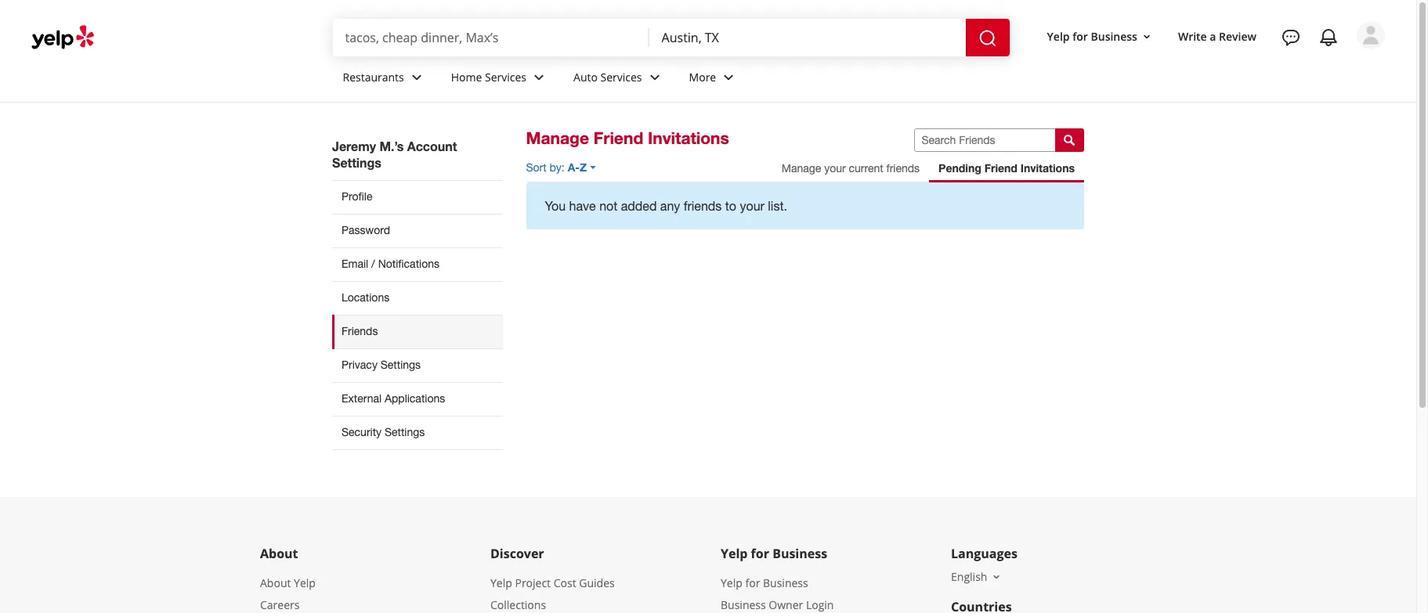 Task type: vqa. For each thing, say whether or not it's contained in the screenshot.
External
yes



Task type: locate. For each thing, give the bounding box(es) containing it.
24 chevron down v2 image right auto services on the left top of the page
[[645, 68, 664, 87]]

0 vertical spatial about
[[260, 545, 298, 563]]

1 horizontal spatial services
[[601, 69, 642, 84]]

yelp inside yelp for business business owner login
[[721, 576, 743, 591]]

manage
[[526, 129, 589, 148], [782, 162, 821, 175]]

1 vertical spatial invitations
[[1021, 161, 1075, 175]]

external applications link
[[332, 382, 503, 416]]

manage your current friends link
[[772, 154, 929, 183]]

added
[[621, 199, 657, 213]]

manage up sort by: a-z
[[526, 129, 589, 148]]

0 vertical spatial friends
[[887, 162, 920, 175]]

security
[[342, 426, 382, 439]]

manage friend invitations
[[526, 129, 729, 148]]

collections
[[491, 598, 546, 613]]

16 chevron down v2 image inside yelp for business button
[[1141, 30, 1153, 43]]

friend down auto services link
[[594, 129, 643, 148]]

1 24 chevron down v2 image from the left
[[530, 68, 549, 87]]

yelp up yelp for business link
[[721, 545, 748, 563]]

friends
[[342, 325, 378, 338]]

yelp for business inside yelp for business button
[[1047, 29, 1138, 44]]

24 chevron down v2 image right restaurants
[[407, 68, 426, 87]]

friends left to
[[684, 199, 722, 213]]

m.'s
[[380, 139, 404, 154]]

invitations down search friends text box at the top right
[[1021, 161, 1075, 175]]

a-
[[568, 161, 580, 174]]

write
[[1178, 29, 1207, 44]]

notifications
[[378, 258, 440, 270]]

1 horizontal spatial yelp for business
[[1047, 29, 1138, 44]]

for inside yelp for business button
[[1073, 29, 1088, 44]]

16 chevron down v2 image left write
[[1141, 30, 1153, 43]]

about up the 'careers' link
[[260, 576, 291, 591]]

friend
[[594, 129, 643, 148], [985, 161, 1018, 175]]

profile link
[[332, 180, 503, 214]]

guides
[[579, 576, 615, 591]]

pending friend invitations tab list
[[772, 154, 1084, 183]]

0 vertical spatial manage
[[526, 129, 589, 148]]

1 vertical spatial yelp for business
[[721, 545, 828, 563]]

jeremy m. image
[[1357, 21, 1385, 49]]

about yelp careers
[[260, 576, 316, 613]]

16 chevron down v2 image for yelp for business
[[1141, 30, 1153, 43]]

0 horizontal spatial none field
[[345, 29, 637, 46]]

auto services
[[574, 69, 642, 84]]

settings inside "link"
[[385, 426, 425, 439]]

about
[[260, 545, 298, 563], [260, 576, 291, 591]]

to
[[725, 199, 737, 213]]

0 vertical spatial settings
[[332, 155, 381, 170]]

1 vertical spatial your
[[740, 199, 765, 213]]

0 horizontal spatial friends
[[684, 199, 722, 213]]

0 horizontal spatial 16 chevron down v2 image
[[991, 571, 1003, 584]]

0 horizontal spatial 24 chevron down v2 image
[[530, 68, 549, 87]]

16 chevron down v2 image
[[1141, 30, 1153, 43], [991, 571, 1003, 584]]

business owner login link
[[721, 598, 834, 613]]

24 chevron down v2 image for auto services
[[645, 68, 664, 87]]

1 horizontal spatial friend
[[985, 161, 1018, 175]]

project
[[515, 576, 551, 591]]

settings for security
[[385, 426, 425, 439]]

settings down applications
[[385, 426, 425, 439]]

search image
[[978, 29, 997, 47]]

24 chevron down v2 image left the auto
[[530, 68, 549, 87]]

yelp up the 'careers' link
[[294, 576, 316, 591]]

2 services from the left
[[601, 69, 642, 84]]

1 none field from the left
[[345, 29, 637, 46]]

friends
[[887, 162, 920, 175], [684, 199, 722, 213]]

0 vertical spatial yelp for business
[[1047, 29, 1138, 44]]

more link
[[677, 56, 751, 102]]

current
[[849, 162, 884, 175]]

home services
[[451, 69, 527, 84]]

more
[[689, 69, 716, 84]]

1 vertical spatial friends
[[684, 199, 722, 213]]

24 chevron down v2 image right more
[[720, 68, 738, 87]]

friend down search friends text box at the top right
[[985, 161, 1018, 175]]

1 horizontal spatial invitations
[[1021, 161, 1075, 175]]

0 vertical spatial your
[[824, 162, 846, 175]]

your left current
[[824, 162, 846, 175]]

2 none field from the left
[[662, 29, 953, 46]]

yelp project cost guides link
[[491, 576, 615, 591]]

1 vertical spatial settings
[[381, 359, 421, 371]]

24 chevron down v2 image inside more link
[[720, 68, 738, 87]]

manage inside pending friend invitations tab list
[[782, 162, 821, 175]]

invitations inside tab list
[[1021, 161, 1075, 175]]

24 chevron down v2 image
[[407, 68, 426, 87], [720, 68, 738, 87]]

services right home
[[485, 69, 527, 84]]

1 horizontal spatial friends
[[887, 162, 920, 175]]

for inside yelp for business business owner login
[[746, 576, 760, 591]]

about up about yelp link
[[260, 545, 298, 563]]

services
[[485, 69, 527, 84], [601, 69, 642, 84]]

0 vertical spatial invitations
[[648, 129, 729, 148]]

your
[[824, 162, 846, 175], [740, 199, 765, 213]]

1 services from the left
[[485, 69, 527, 84]]

24 chevron down v2 image inside auto services link
[[645, 68, 664, 87]]

yelp for business
[[1047, 29, 1138, 44], [721, 545, 828, 563]]

1 horizontal spatial none field
[[662, 29, 953, 46]]

privacy
[[342, 359, 378, 371]]

friend for manage
[[594, 129, 643, 148]]

0 vertical spatial friend
[[594, 129, 643, 148]]

friends link
[[332, 315, 503, 349]]

1 about from the top
[[260, 545, 298, 563]]

locations
[[342, 291, 390, 304]]

1 vertical spatial 16 chevron down v2 image
[[991, 571, 1003, 584]]

your right to
[[740, 199, 765, 213]]

restaurants
[[343, 69, 404, 84]]

about yelp link
[[260, 576, 316, 591]]

z
[[580, 161, 587, 174]]

business
[[1091, 29, 1138, 44], [773, 545, 828, 563], [763, 576, 808, 591], [721, 598, 766, 613]]

2 24 chevron down v2 image from the left
[[645, 68, 664, 87]]

16 chevron down v2 image down languages
[[991, 571, 1003, 584]]

24 chevron down v2 image inside home services link
[[530, 68, 549, 87]]

16 chevron down v2 image for english
[[991, 571, 1003, 584]]

manage for manage your current friends
[[782, 162, 821, 175]]

for
[[1073, 29, 1088, 44], [751, 545, 769, 563], [746, 576, 760, 591]]

yelp up business owner login link
[[721, 576, 743, 591]]

privacy settings link
[[332, 349, 503, 382]]

services inside auto services link
[[601, 69, 642, 84]]

1 vertical spatial manage
[[782, 162, 821, 175]]

invitations
[[648, 129, 729, 148], [1021, 161, 1075, 175]]

list.
[[768, 199, 787, 213]]

cost
[[554, 576, 576, 591]]

friends right current
[[887, 162, 920, 175]]

login
[[806, 598, 834, 613]]

services inside home services link
[[485, 69, 527, 84]]

restaurants link
[[330, 56, 439, 102]]

0 horizontal spatial friend
[[594, 129, 643, 148]]

/
[[372, 258, 375, 270]]

english
[[951, 570, 988, 584]]

invitations for manage friend invitations
[[648, 129, 729, 148]]

pending friend invitations
[[939, 161, 1075, 175]]

about for about
[[260, 545, 298, 563]]

24 chevron down v2 image
[[530, 68, 549, 87], [645, 68, 664, 87]]

write a review
[[1178, 29, 1257, 44]]

0 horizontal spatial invitations
[[648, 129, 729, 148]]

settings up 'external applications'
[[381, 359, 421, 371]]

0 horizontal spatial services
[[485, 69, 527, 84]]

settings down jeremy on the top left of the page
[[332, 155, 381, 170]]

1 horizontal spatial 24 chevron down v2 image
[[720, 68, 738, 87]]

1 vertical spatial friend
[[985, 161, 1018, 175]]

1 horizontal spatial 24 chevron down v2 image
[[645, 68, 664, 87]]

auto
[[574, 69, 598, 84]]

16 chevron down v2 image inside english popup button
[[991, 571, 1003, 584]]

sort by: a-z
[[526, 161, 587, 174]]

sort
[[526, 161, 547, 174]]

services right the auto
[[601, 69, 642, 84]]

settings inside jeremy m.'s account settings
[[332, 155, 381, 170]]

1 horizontal spatial 16 chevron down v2 image
[[1141, 30, 1153, 43]]

owner
[[769, 598, 803, 613]]

1 vertical spatial about
[[260, 576, 291, 591]]

24 chevron down v2 image inside restaurants link
[[407, 68, 426, 87]]

0 vertical spatial 16 chevron down v2 image
[[1141, 30, 1153, 43]]

account
[[407, 139, 457, 154]]

yelp up the collections link
[[491, 576, 512, 591]]

careers
[[260, 598, 300, 613]]

None field
[[345, 29, 637, 46], [662, 29, 953, 46]]

any
[[660, 199, 680, 213]]

settings
[[332, 155, 381, 170], [381, 359, 421, 371], [385, 426, 425, 439]]

1 horizontal spatial manage
[[782, 162, 821, 175]]

1 24 chevron down v2 image from the left
[[407, 68, 426, 87]]

None search field
[[333, 19, 1013, 56]]

yelp
[[1047, 29, 1070, 44], [721, 545, 748, 563], [294, 576, 316, 591], [491, 576, 512, 591], [721, 576, 743, 591]]

0 vertical spatial for
[[1073, 29, 1088, 44]]

none field up business categories element
[[662, 29, 953, 46]]

invitations down more
[[648, 129, 729, 148]]

yelp inside yelp project cost guides collections
[[491, 576, 512, 591]]

have
[[569, 199, 596, 213]]

2 vertical spatial settings
[[385, 426, 425, 439]]

friend inside tab list
[[985, 161, 1018, 175]]

manage up list.
[[782, 162, 821, 175]]

yelp inside yelp for business button
[[1047, 29, 1070, 44]]

business inside yelp for business button
[[1091, 29, 1138, 44]]

yelp right search icon
[[1047, 29, 1070, 44]]

2 about from the top
[[260, 576, 291, 591]]

1 horizontal spatial your
[[824, 162, 846, 175]]

about inside about yelp careers
[[260, 576, 291, 591]]

email
[[342, 258, 368, 270]]

none field up home services
[[345, 29, 637, 46]]

2 24 chevron down v2 image from the left
[[720, 68, 738, 87]]

24 chevron down v2 image for home services
[[530, 68, 549, 87]]

0 horizontal spatial manage
[[526, 129, 589, 148]]

security settings
[[342, 426, 425, 439]]

2 vertical spatial for
[[746, 576, 760, 591]]

you have not added any friends to your list.
[[545, 199, 787, 213]]

0 horizontal spatial 24 chevron down v2 image
[[407, 68, 426, 87]]

invitations for pending friend invitations
[[1021, 161, 1075, 175]]



Task type: describe. For each thing, give the bounding box(es) containing it.
friend for pending
[[985, 161, 1018, 175]]

discover
[[491, 545, 544, 563]]

friends inside manage your current friends link
[[887, 162, 920, 175]]

languages
[[951, 545, 1018, 563]]

a
[[1210, 29, 1216, 44]]

0 horizontal spatial your
[[740, 199, 765, 213]]

24 chevron down v2 image for more
[[720, 68, 738, 87]]

home
[[451, 69, 482, 84]]

write a review link
[[1172, 22, 1263, 51]]

locations link
[[332, 281, 503, 315]]

pending
[[939, 161, 982, 175]]

english button
[[951, 570, 1003, 584]]

jeremy
[[332, 139, 376, 154]]

jeremy m.'s account settings
[[332, 139, 457, 170]]

manage your current friends
[[782, 162, 920, 175]]

collections link
[[491, 598, 546, 613]]

Search Friends text field
[[914, 129, 1056, 152]]

business categories element
[[330, 56, 1385, 102]]

security settings link
[[332, 416, 503, 450]]

password
[[342, 224, 390, 237]]

0 horizontal spatial yelp for business
[[721, 545, 828, 563]]

review
[[1219, 29, 1257, 44]]

notifications image
[[1320, 28, 1338, 47]]

privacy settings
[[342, 359, 421, 371]]

Near text field
[[662, 29, 953, 46]]

you
[[545, 199, 566, 213]]

external
[[342, 393, 382, 405]]

none field find
[[345, 29, 637, 46]]

password link
[[332, 214, 503, 248]]

not
[[600, 199, 618, 213]]

settings for privacy
[[381, 359, 421, 371]]

Find text field
[[345, 29, 637, 46]]

services for home services
[[485, 69, 527, 84]]

yelp for business link
[[721, 576, 808, 591]]

yelp project cost guides collections
[[491, 576, 615, 613]]

auto services link
[[561, 56, 677, 102]]

messages image
[[1282, 28, 1301, 47]]

yelp for business button
[[1041, 22, 1160, 51]]

home services link
[[439, 56, 561, 102]]

manage for manage friend invitations
[[526, 129, 589, 148]]

24 chevron down v2 image for restaurants
[[407, 68, 426, 87]]

by:
[[550, 161, 565, 174]]

yelp for business business owner login
[[721, 576, 834, 613]]

email / notifications link
[[332, 248, 503, 281]]

applications
[[385, 393, 445, 405]]

user actions element
[[1035, 20, 1407, 116]]

careers link
[[260, 598, 300, 613]]

none field near
[[662, 29, 953, 46]]

pending friend invitations link
[[929, 154, 1084, 183]]

1 vertical spatial for
[[751, 545, 769, 563]]

profile
[[342, 190, 373, 203]]

email / notifications
[[342, 258, 440, 270]]

your inside manage your current friends link
[[824, 162, 846, 175]]

services for auto services
[[601, 69, 642, 84]]

external applications
[[342, 393, 445, 405]]

yelp inside about yelp careers
[[294, 576, 316, 591]]

about for about yelp careers
[[260, 576, 291, 591]]



